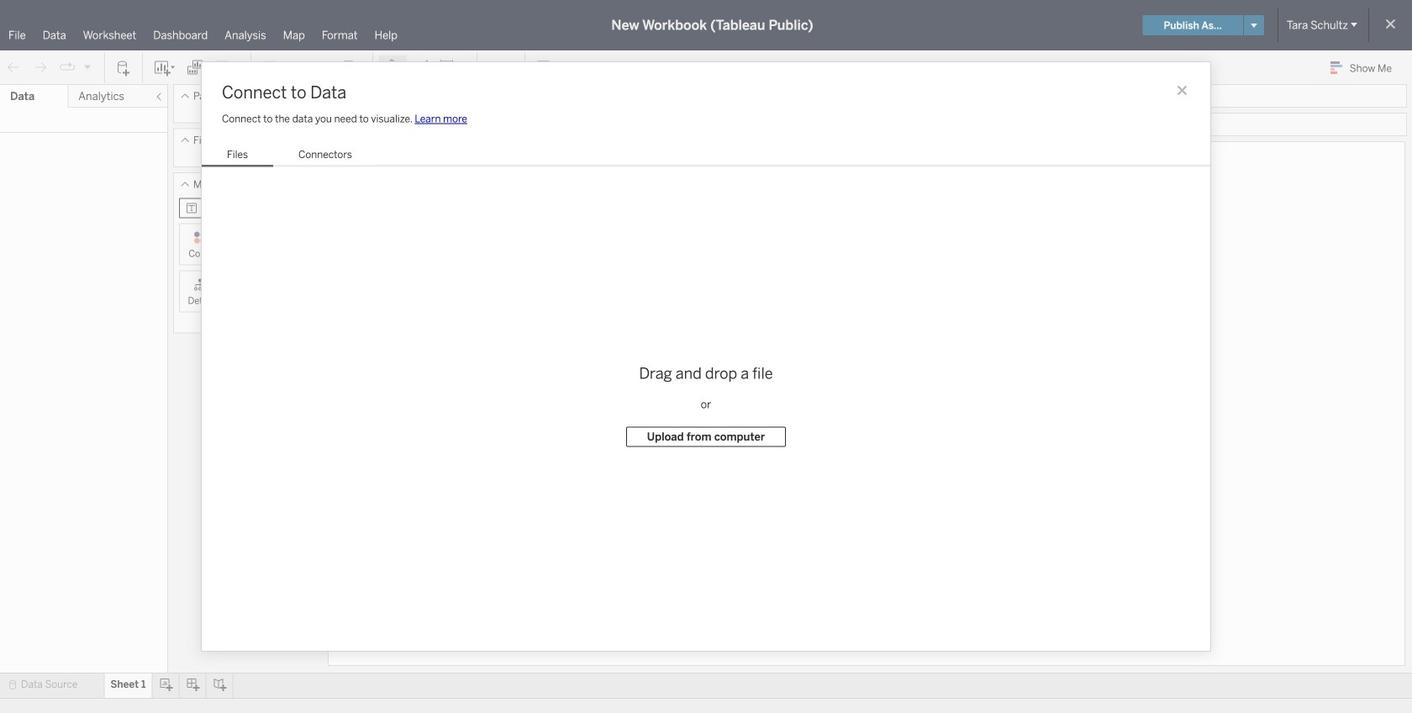 Task type: describe. For each thing, give the bounding box(es) containing it.
download image
[[536, 59, 553, 76]]

swap rows and columns image
[[262, 59, 278, 76]]

new worksheet image
[[153, 59, 177, 76]]

0 horizontal spatial replay animation image
[[59, 59, 76, 76]]

undo image
[[5, 59, 22, 76]]

sort descending image
[[315, 59, 332, 76]]

totals image
[[342, 59, 362, 76]]

highlight image
[[383, 59, 403, 76]]



Task type: locate. For each thing, give the bounding box(es) containing it.
collapse image
[[154, 92, 164, 102]]

duplicate image
[[187, 59, 204, 76]]

new data source image
[[115, 59, 132, 76]]

list box
[[202, 145, 378, 167]]

redo image
[[32, 59, 49, 76]]

sort ascending image
[[288, 59, 305, 76]]

replay animation image right redo icon
[[59, 59, 76, 76]]

replay animation image left new data source icon
[[82, 62, 93, 72]]

show/hide cards image
[[488, 59, 515, 76]]

fit image
[[440, 59, 467, 76]]

format workbook image
[[413, 59, 430, 76]]

clear sheet image
[[214, 59, 241, 76]]

replay animation image
[[59, 59, 76, 76], [82, 62, 93, 72]]

1 horizontal spatial replay animation image
[[82, 62, 93, 72]]



